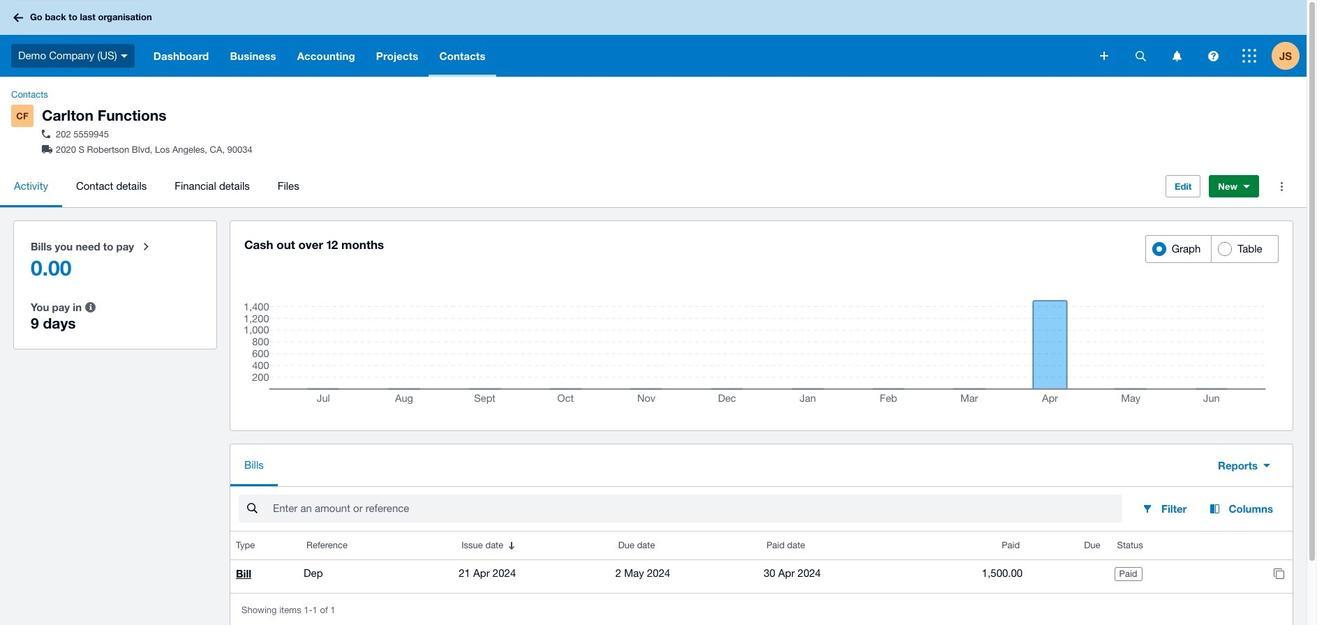 Task type: locate. For each thing, give the bounding box(es) containing it.
banner
[[0, 0, 1307, 77]]

None radio
[[22, 230, 208, 291]]

0 horizontal spatial svg image
[[13, 13, 23, 22]]

1 horizontal spatial svg image
[[121, 54, 128, 58]]

svg image
[[1243, 49, 1257, 63], [1136, 51, 1146, 61], [1173, 51, 1182, 61], [1209, 51, 1219, 61], [1101, 52, 1109, 60]]

1 vertical spatial svg image
[[121, 54, 128, 58]]

none radio inside 'activity summary filters' option group
[[22, 230, 208, 291]]

menu
[[0, 166, 1155, 208]]

0 vertical spatial svg image
[[13, 13, 23, 22]]

None radio
[[22, 291, 208, 341]]

group
[[1146, 235, 1279, 263]]

svg image
[[13, 13, 23, 22], [121, 54, 128, 58]]



Task type: describe. For each thing, give the bounding box(es) containing it.
customise columns image
[[1204, 504, 1227, 515]]

actions menu image
[[1268, 173, 1296, 201]]

activity summary filters option group
[[14, 221, 216, 349]]

Enter an amount or reference field
[[272, 496, 1123, 522]]

list of bills element
[[230, 532, 1293, 594]]

the average number of days between when bills are issued and when they're paid image
[[76, 294, 104, 321]]

none radio inside 'activity summary filters' option group
[[22, 291, 208, 341]]



Task type: vqa. For each thing, say whether or not it's contained in the screenshot.
Enter an amount or reference field in the bottom of the page
yes



